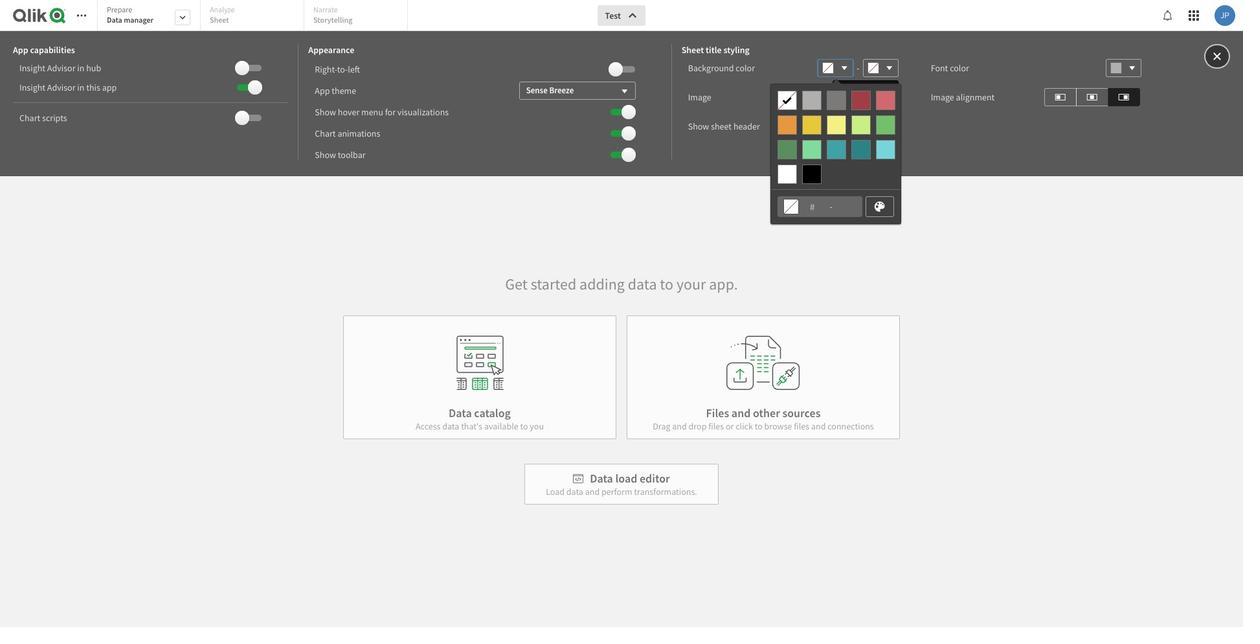 Task type: locate. For each thing, give the bounding box(es) containing it.
or
[[726, 420, 734, 432]]

1 insight from the top
[[19, 62, 45, 74]]

show
[[315, 106, 336, 118], [688, 121, 710, 132], [315, 149, 336, 160]]

click
[[736, 420, 753, 432]]

select image image
[[860, 89, 871, 104]]

browse
[[765, 420, 793, 432]]

advisor
[[47, 62, 76, 74], [47, 82, 76, 93]]

in left the hub
[[77, 62, 85, 74]]

app left capabilities
[[13, 44, 28, 56]]

0 vertical spatial app
[[13, 44, 28, 56]]

your
[[677, 274, 706, 294]]

this
[[86, 82, 100, 93]]

2 horizontal spatial data
[[628, 274, 657, 294]]

show sheet header
[[688, 121, 761, 132]]

insight advisor in this app
[[19, 82, 117, 93]]

data inside data catalog access data that's available to you
[[443, 420, 460, 432]]

hover
[[338, 106, 360, 118]]

app
[[102, 82, 117, 93]]

animations
[[338, 127, 380, 139]]

0 vertical spatial data
[[628, 274, 657, 294]]

get started adding data to your app.
[[506, 274, 738, 294]]

show left toolbar
[[315, 149, 336, 160]]

data for that's
[[443, 420, 460, 432]]

theme
[[332, 85, 356, 96]]

chart animations
[[315, 127, 380, 139]]

2 image from the left
[[931, 91, 955, 103]]

0 vertical spatial data
[[107, 15, 122, 25]]

access
[[416, 420, 441, 432]]

drop
[[689, 420, 707, 432]]

1 horizontal spatial chart
[[315, 127, 336, 139]]

files right browse
[[794, 420, 810, 432]]

data left catalog
[[449, 406, 472, 420]]

chart scripts
[[19, 112, 67, 124]]

data left the that's
[[443, 420, 460, 432]]

0 horizontal spatial to
[[521, 420, 528, 432]]

show for show sheet header
[[688, 121, 710, 132]]

1 horizontal spatial app
[[315, 85, 330, 96]]

2 horizontal spatial data
[[590, 471, 613, 486]]

to left your
[[660, 274, 674, 294]]

advisor down insight advisor in hub
[[47, 82, 76, 93]]

and
[[732, 406, 751, 420], [673, 420, 687, 432], [812, 420, 826, 432], [585, 486, 600, 498]]

drag
[[653, 420, 671, 432]]

to right click
[[755, 420, 763, 432]]

app left theme
[[315, 85, 330, 96]]

1 vertical spatial show
[[688, 121, 710, 132]]

data right adding
[[628, 274, 657, 294]]

data left load on the bottom
[[590, 471, 613, 486]]

1 vertical spatial data
[[443, 420, 460, 432]]

1 vertical spatial data
[[449, 406, 472, 420]]

2 insight from the top
[[19, 82, 45, 93]]

prepare
[[107, 5, 132, 14]]

app
[[13, 44, 28, 56], [315, 85, 330, 96]]

connections
[[828, 420, 874, 432]]

2 in from the top
[[77, 82, 85, 93]]

1 vertical spatial in
[[77, 82, 85, 93]]

insight
[[19, 62, 45, 74], [19, 82, 45, 93]]

image down background
[[688, 91, 712, 103]]

editor
[[640, 471, 670, 486]]

chart left scripts
[[19, 112, 40, 124]]

0 horizontal spatial chart
[[19, 112, 40, 124]]

2 advisor from the top
[[47, 82, 76, 93]]

in left this
[[77, 82, 85, 93]]

image
[[688, 91, 712, 103], [931, 91, 955, 103]]

available
[[485, 420, 519, 432]]

1 image from the left
[[688, 91, 712, 103]]

files and other sources drag and drop files or click to browse files and connections
[[653, 406, 874, 432]]

toolbar
[[0, 0, 1244, 176]]

1 vertical spatial insight
[[19, 82, 45, 93]]

in
[[77, 62, 85, 74], [77, 82, 85, 93]]

data
[[107, 15, 122, 25], [449, 406, 472, 420], [590, 471, 613, 486]]

0 vertical spatial insight
[[19, 62, 45, 74]]

sheet title styling
[[682, 44, 750, 56]]

files left or
[[709, 420, 724, 432]]

0 vertical spatial show
[[315, 106, 336, 118]]

color right font
[[951, 62, 970, 74]]

0 horizontal spatial files
[[709, 420, 724, 432]]

to left you
[[521, 420, 528, 432]]

adding
[[580, 274, 625, 294]]

background
[[688, 62, 734, 74]]

insight advisor in hub
[[19, 62, 101, 74]]

1 horizontal spatial data
[[567, 486, 584, 498]]

#
[[810, 200, 816, 213]]

1 horizontal spatial image
[[931, 91, 955, 103]]

2 vertical spatial show
[[315, 149, 336, 160]]

2 horizontal spatial to
[[755, 420, 763, 432]]

insight up the chart scripts
[[19, 82, 45, 93]]

data
[[628, 274, 657, 294], [443, 420, 460, 432], [567, 486, 584, 498]]

1 horizontal spatial data
[[449, 406, 472, 420]]

1 horizontal spatial files
[[794, 420, 810, 432]]

files
[[709, 420, 724, 432], [794, 420, 810, 432]]

1 in from the top
[[77, 62, 85, 74]]

manager
[[124, 15, 154, 25]]

color down the styling
[[736, 62, 755, 74]]

to
[[660, 274, 674, 294], [521, 420, 528, 432], [755, 420, 763, 432]]

1 vertical spatial chart
[[315, 127, 336, 139]]

align center image
[[1088, 89, 1098, 105]]

0 horizontal spatial color
[[736, 62, 755, 74]]

0 horizontal spatial data
[[107, 15, 122, 25]]

other
[[753, 406, 781, 420]]

data down "prepare"
[[107, 15, 122, 25]]

for
[[385, 106, 396, 118]]

chart up show toolbar
[[315, 127, 336, 139]]

1 horizontal spatial to
[[660, 274, 674, 294]]

show for show toolbar
[[315, 149, 336, 160]]

color for background color
[[736, 62, 755, 74]]

show left sheet
[[688, 121, 710, 132]]

chart
[[19, 112, 40, 124], [315, 127, 336, 139]]

show left hover
[[315, 106, 336, 118]]

that's
[[461, 420, 483, 432]]

font color
[[931, 62, 970, 74]]

0 horizontal spatial image
[[688, 91, 712, 103]]

and left connections
[[812, 420, 826, 432]]

None field
[[778, 196, 863, 217]]

1 horizontal spatial color
[[951, 62, 970, 74]]

insight down app capabilities
[[19, 62, 45, 74]]

data inside data catalog access data that's available to you
[[449, 406, 472, 420]]

app for app theme
[[315, 85, 330, 96]]

header
[[734, 121, 761, 132]]

data for data load editor
[[590, 471, 613, 486]]

sheet
[[711, 121, 732, 132]]

1 color from the left
[[736, 62, 755, 74]]

prepare data manager
[[107, 5, 154, 25]]

catalog
[[474, 406, 511, 420]]

1 vertical spatial advisor
[[47, 82, 76, 93]]

appearance
[[309, 44, 355, 56]]

1 vertical spatial app
[[315, 85, 330, 96]]

0 horizontal spatial data
[[443, 420, 460, 432]]

data inside prepare data manager
[[107, 15, 122, 25]]

sheet
[[682, 44, 704, 56]]

data right load
[[567, 486, 584, 498]]

2 vertical spatial data
[[567, 486, 584, 498]]

data for data catalog access data that's available to you
[[449, 406, 472, 420]]

left
[[348, 63, 360, 75]]

0 vertical spatial advisor
[[47, 62, 76, 74]]

0 vertical spatial chart
[[19, 112, 40, 124]]

james peterson image
[[1215, 5, 1236, 26]]

to inside data catalog access data that's available to you
[[521, 420, 528, 432]]

0 vertical spatial in
[[77, 62, 85, 74]]

2 color from the left
[[951, 62, 970, 74]]

you
[[530, 420, 544, 432]]

color
[[736, 62, 755, 74], [951, 62, 970, 74]]

insight for insight advisor in this app
[[19, 82, 45, 93]]

data for to
[[628, 274, 657, 294]]

data load editor
[[590, 471, 670, 486]]

0 horizontal spatial app
[[13, 44, 28, 56]]

image down font
[[931, 91, 955, 103]]

2 vertical spatial data
[[590, 471, 613, 486]]

1 advisor from the top
[[47, 62, 76, 74]]

advisor down capabilities
[[47, 62, 76, 74]]



Task type: vqa. For each thing, say whether or not it's contained in the screenshot.
'files'
yes



Task type: describe. For each thing, give the bounding box(es) containing it.
test button
[[598, 5, 646, 26]]

get
[[506, 274, 528, 294]]

menu
[[362, 106, 383, 118]]

sense breeze button
[[519, 81, 636, 99]]

sense breeze
[[527, 85, 574, 96]]

right-to-left
[[315, 63, 360, 75]]

load
[[546, 486, 565, 498]]

load
[[616, 471, 638, 486]]

app capabilities
[[13, 44, 75, 56]]

data catalog access data that's available to you
[[416, 406, 544, 432]]

chart for chart animations
[[315, 127, 336, 139]]

align right image
[[1119, 89, 1130, 105]]

visualizations
[[398, 106, 449, 118]]

load data and perform transformations.
[[546, 486, 698, 498]]

show toolbar
[[315, 149, 366, 160]]

capabilities
[[30, 44, 75, 56]]

to-
[[337, 63, 348, 75]]

breeze
[[550, 85, 574, 96]]

test
[[605, 10, 621, 21]]

right-
[[315, 63, 337, 75]]

and right drag
[[673, 420, 687, 432]]

none field inside get started adding data to your app. application
[[778, 196, 863, 217]]

show options image
[[875, 197, 886, 216]]

show hover menu for visualizations
[[315, 106, 449, 118]]

app for app capabilities
[[13, 44, 28, 56]]

2 files from the left
[[794, 420, 810, 432]]

sources
[[783, 406, 821, 420]]

app theme
[[315, 85, 356, 96]]

started
[[531, 274, 577, 294]]

color for font color
[[951, 62, 970, 74]]

close app options image
[[1212, 49, 1224, 64]]

app.
[[710, 274, 738, 294]]

image for image
[[688, 91, 712, 103]]

title
[[706, 44, 722, 56]]

to inside files and other sources drag and drop files or click to browse files and connections
[[755, 420, 763, 432]]

advisor for this
[[47, 82, 76, 93]]

alignment
[[957, 91, 995, 103]]

font
[[931, 62, 949, 74]]

-
[[857, 62, 860, 74]]

and right files at bottom right
[[732, 406, 751, 420]]

get started adding data to your app. application
[[0, 0, 1244, 627]]

perform
[[602, 486, 633, 498]]

background color
[[688, 62, 755, 74]]

insight for insight advisor in hub
[[19, 62, 45, 74]]

align left image
[[1056, 89, 1066, 105]]

1 files from the left
[[709, 420, 724, 432]]

and left perform
[[585, 486, 600, 498]]

scripts
[[42, 112, 67, 124]]

hub
[[86, 62, 101, 74]]

show for show hover menu for visualizations
[[315, 106, 336, 118]]

styling
[[724, 44, 750, 56]]

image alignment
[[931, 91, 995, 103]]

toolbar containing test
[[0, 0, 1244, 176]]

in for this
[[77, 82, 85, 93]]

advisor for hub
[[47, 62, 76, 74]]

toolbar
[[338, 149, 366, 160]]

in for hub
[[77, 62, 85, 74]]

transformations.
[[635, 486, 698, 498]]

files
[[707, 406, 730, 420]]

chart for chart scripts
[[19, 112, 40, 124]]

image for image alignment
[[931, 91, 955, 103]]

sense
[[527, 85, 548, 96]]



